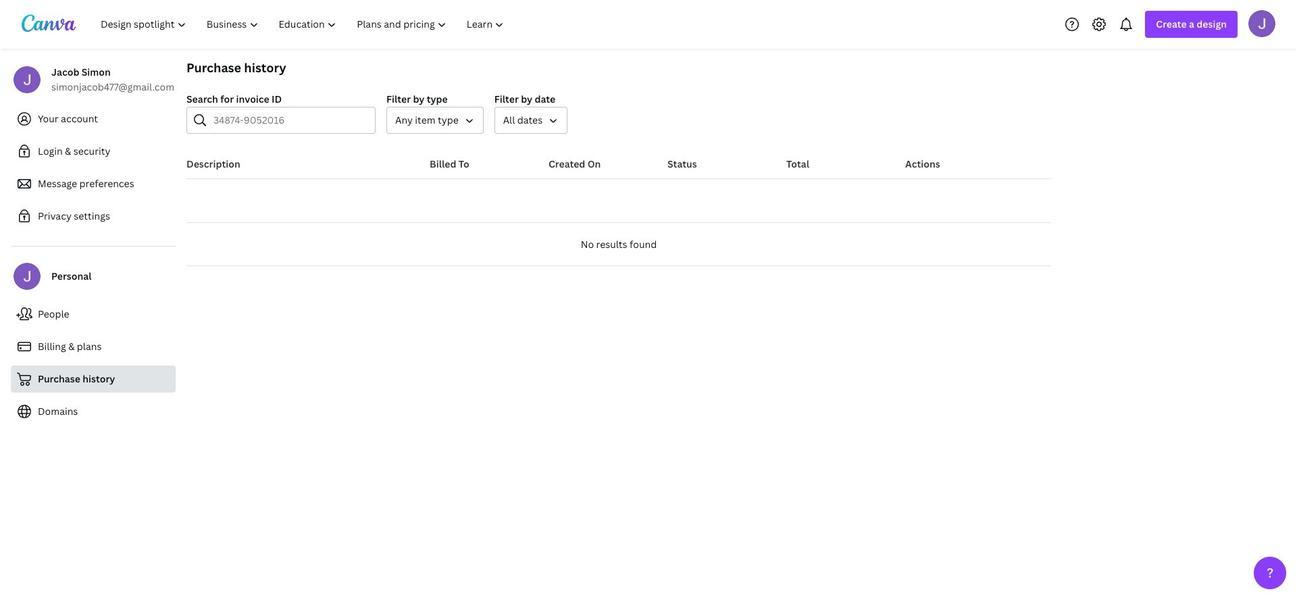 Task type: vqa. For each thing, say whether or not it's contained in the screenshot.
Presentation
no



Task type: locate. For each thing, give the bounding box(es) containing it.
jacob simon image
[[1249, 10, 1276, 37]]

34874-9052016 text field
[[214, 107, 367, 133]]

None button
[[387, 107, 484, 134], [495, 107, 568, 134], [387, 107, 484, 134], [495, 107, 568, 134]]



Task type: describe. For each thing, give the bounding box(es) containing it.
top level navigation element
[[92, 11, 516, 38]]



